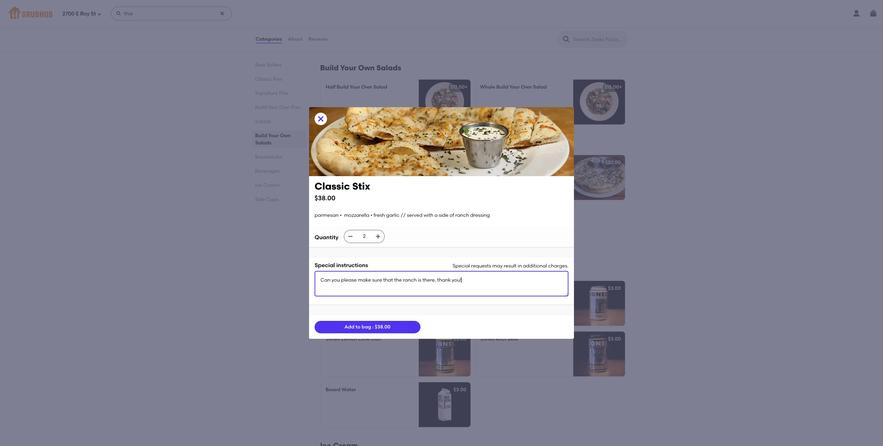 Task type: locate. For each thing, give the bounding box(es) containing it.
jalapeño
[[508, 170, 529, 175]]

1 horizontal spatial +
[[619, 84, 622, 90]]

your
[[340, 64, 356, 72], [350, 84, 360, 90], [509, 84, 520, 90], [268, 105, 278, 110], [268, 133, 279, 139]]

classic down jalapeno
[[480, 170, 496, 175]]

own inside build your own salads
[[280, 133, 291, 139]]

search icon image
[[562, 35, 571, 43]]

build down signature
[[255, 105, 267, 110]]

2 + from the left
[[619, 84, 622, 90]]

garlic
[[396, 170, 409, 175], [386, 212, 400, 218]]

$38.00 up buffalo
[[315, 194, 336, 202]]

0 horizontal spatial breadsticks
[[255, 154, 282, 160]]

special instructions
[[315, 262, 368, 269]]

jones lemon lime can
[[326, 337, 381, 342]]

beverages inside beverages tab
[[255, 168, 280, 174]]

to
[[356, 324, 361, 330]]

bag
[[362, 324, 371, 330]]

1 horizontal spatial jones
[[480, 337, 495, 342]]

0 vertical spatial classic
[[255, 76, 272, 82]]

parmesan •  mozzarella • fresh garlic // served with a side of ranch dressing down classic stix
[[326, 170, 409, 189]]

of inside classic with buffalo sauce  • gorgonzola  •  fresh cilantro // served with a side of blue cheese dressing
[[352, 234, 356, 240]]

main navigation navigation
[[0, 0, 883, 27]]

2 vertical spatial fresh
[[356, 227, 368, 233]]

salad
[[373, 84, 387, 90], [533, 84, 547, 90]]

0 vertical spatial breadsticks
[[320, 139, 363, 148]]

build right 'half'
[[337, 84, 349, 90]]

cream
[[264, 183, 280, 188]]

of
[[375, 177, 379, 182], [506, 177, 511, 182], [450, 212, 454, 218], [352, 234, 356, 240]]

0 vertical spatial classic
[[480, 170, 496, 175]]

0 horizontal spatial special
[[315, 262, 335, 269]]

0 vertical spatial pies
[[273, 76, 283, 82]]

breadsticks up beverages tab
[[255, 154, 282, 160]]

svg image
[[870, 9, 878, 18], [219, 11, 225, 16], [317, 115, 325, 123]]

0 horizontal spatial $20.00
[[451, 211, 466, 216]]

$38.00 right ":"
[[375, 324, 391, 330]]

0 horizontal spatial jones
[[326, 337, 340, 342]]

classic up signature
[[255, 76, 272, 82]]

fresh inside classic with buffalo sauce  • gorgonzola  •  fresh cilantro // served with a side of blue cheese dressing
[[356, 227, 368, 233]]

2 horizontal spatial ranch
[[512, 177, 526, 182]]

own
[[358, 64, 375, 72], [361, 84, 372, 90], [521, 84, 532, 90], [279, 105, 290, 110], [280, 133, 291, 139]]

beer
[[508, 337, 519, 342]]

jones
[[326, 337, 340, 342], [480, 337, 495, 342]]

$38.00
[[315, 194, 336, 202], [375, 324, 391, 330]]

reviews button
[[308, 27, 328, 52]]

served
[[550, 170, 566, 175], [332, 177, 347, 182], [407, 212, 423, 218], [394, 227, 410, 233]]

mozzarella
[[354, 170, 379, 175], [344, 212, 369, 218]]

jalapeno
[[480, 160, 503, 166]]

breadsticks up classic stix
[[320, 139, 363, 148]]

classic inside classic stix $38.00
[[315, 180, 350, 192]]

jalapeno feta stix image
[[573, 155, 625, 200]]

buffalo stix image
[[419, 206, 471, 251]]

a inside 'classic with jalapeño  •  feta // served with a side of ranch dressing'
[[491, 177, 494, 182]]

served inside parmesan •  mozzarella • fresh garlic // served with a side of ranch dressing
[[332, 177, 347, 182]]

beverages up ice cream
[[255, 168, 280, 174]]

build your own salads
[[320, 64, 401, 72], [255, 133, 291, 146]]

breadsticks
[[320, 139, 363, 148], [255, 154, 282, 160]]

classic
[[480, 170, 496, 175], [326, 220, 342, 226]]

classic for classic pies
[[255, 76, 272, 82]]

1 vertical spatial beverages
[[320, 265, 359, 274]]

with inside parmesan •  mozzarella • fresh garlic // served with a side of ranch dressing
[[349, 177, 358, 182]]

jones for jones root beer
[[480, 337, 495, 342]]

lime
[[358, 337, 370, 342]]

stix
[[344, 160, 353, 166], [516, 160, 525, 166], [352, 180, 370, 192], [344, 211, 353, 216]]

1 salad from the left
[[373, 84, 387, 90]]

special left requests
[[453, 263, 470, 269]]

buffalo
[[354, 220, 370, 226]]

$15.00
[[605, 84, 619, 90]]

jones left root
[[480, 337, 495, 342]]

sauce
[[371, 220, 386, 226]]

1 vertical spatial $20.00
[[451, 211, 466, 216]]

reviews
[[308, 36, 328, 42]]

mozzarella up buffalo
[[344, 212, 369, 218]]

side inside parmesan •  mozzarella • fresh garlic // served with a side of ranch dressing
[[364, 177, 373, 182]]

+
[[465, 84, 468, 90], [619, 84, 622, 90]]

stix for classic stix $38.00
[[352, 180, 370, 192]]

pies down signature pies tab
[[291, 105, 301, 110]]

1 vertical spatial salads
[[255, 119, 271, 125]]

0 horizontal spatial classic
[[326, 220, 342, 226]]

a
[[360, 177, 363, 182], [491, 177, 494, 182], [435, 212, 438, 218], [337, 234, 340, 240]]

2 jones from the left
[[480, 337, 495, 342]]

$20.00 for classic with jalapeño  •  feta // served with a side of ranch dressing
[[605, 160, 621, 166]]

best sellers tab
[[255, 61, 304, 69]]

cilantro
[[369, 227, 387, 233]]

parmesan •  mozzarella • fresh garlic // served with a side of ranch dressing
[[326, 170, 409, 189], [315, 212, 490, 218]]

2 salad from the left
[[533, 84, 547, 90]]

jones lemon lime can image
[[419, 332, 471, 377]]

Input item quantity number field
[[357, 230, 372, 243]]

0 horizontal spatial salad
[[373, 84, 387, 90]]

jalapeno feta stix
[[480, 160, 525, 166]]

dressing
[[527, 177, 547, 182], [326, 184, 345, 189], [470, 212, 490, 218], [387, 234, 406, 240]]

classic for classic with buffalo sauce  • gorgonzola  •  fresh cilantro // served with a side of blue cheese dressing
[[326, 220, 342, 226]]

•
[[351, 170, 353, 175], [380, 170, 382, 175], [530, 170, 532, 175], [340, 212, 342, 218], [371, 212, 373, 218], [387, 220, 389, 226], [353, 227, 355, 233]]

boxed water image
[[419, 383, 471, 428]]

1 horizontal spatial breadsticks
[[320, 139, 363, 148]]

classic
[[255, 76, 272, 82], [326, 160, 343, 166], [315, 180, 350, 192]]

classic inside 'classic with jalapeño  •  feta // served with a side of ranch dressing'
[[480, 170, 496, 175]]

0 horizontal spatial +
[[465, 84, 468, 90]]

$20.00
[[605, 160, 621, 166], [451, 211, 466, 216]]

pies down best sellers tab in the top left of the page
[[273, 76, 283, 82]]

classic stix $38.00
[[315, 180, 370, 202]]

pies
[[273, 76, 283, 82], [279, 90, 289, 96], [291, 105, 301, 110]]

svg image
[[116, 11, 122, 16], [97, 12, 101, 16], [348, 234, 353, 239], [375, 234, 381, 239]]

1 horizontal spatial $20.00
[[605, 160, 621, 166]]

1 vertical spatial parmesan •  mozzarella • fresh garlic // served with a side of ranch dressing
[[315, 212, 490, 218]]

your inside build your own salads
[[268, 133, 279, 139]]

classic with buffalo sauce  • gorgonzola  •  fresh cilantro // served with a side of blue cheese dressing
[[326, 220, 410, 240]]

beverages down quantity
[[320, 265, 359, 274]]

parmesan down classic stix
[[326, 170, 350, 175]]

1 horizontal spatial $38.00
[[375, 324, 391, 330]]

$38.00 inside classic stix $38.00
[[315, 194, 336, 202]]

2700
[[62, 11, 75, 17]]

parmesan •  mozzarella • fresh garlic // served with a side of ranch dressing up sauce
[[315, 212, 490, 218]]

build your own salads up half build your own salad
[[320, 64, 401, 72]]

jones root beer image
[[573, 332, 625, 377]]

ice cream tab
[[255, 182, 304, 189]]

1 vertical spatial classic
[[326, 220, 342, 226]]

st
[[91, 11, 96, 17]]

classic for classic stix
[[326, 160, 343, 166]]

classic inside classic with buffalo sauce  • gorgonzola  •  fresh cilantro // served with a side of blue cheese dressing
[[326, 220, 342, 226]]

2 vertical spatial salads
[[255, 140, 271, 146]]

0 vertical spatial fresh
[[384, 170, 395, 175]]

stix up classic stix $38.00
[[344, 160, 353, 166]]

additional
[[523, 263, 547, 269]]

classic up classic stix $38.00
[[326, 160, 343, 166]]

jones root beer
[[480, 337, 519, 342]]

beverages tab
[[255, 168, 304, 175]]

build your own pies tab
[[255, 104, 304, 111]]

salad for whole build your own salad
[[533, 84, 547, 90]]

salads
[[377, 64, 401, 72], [255, 119, 271, 125], [255, 140, 271, 146]]

build your own salads up breadsticks tab
[[255, 133, 291, 146]]

side inside classic with buffalo sauce  • gorgonzola  •  fresh cilantro // served with a side of blue cheese dressing
[[341, 234, 351, 240]]

ice
[[255, 183, 262, 188]]

half
[[326, 84, 336, 90]]

ice cream
[[255, 183, 280, 188]]

special for special requests may result in additional charges.
[[453, 263, 470, 269]]

// inside 'classic with jalapeño  •  feta // served with a side of ranch dressing'
[[544, 170, 549, 175]]

1 vertical spatial build your own salads
[[255, 133, 291, 146]]

signature
[[255, 90, 278, 96]]

buffalo stix
[[326, 211, 353, 216]]

boxed
[[326, 387, 340, 393]]

1 horizontal spatial special
[[453, 263, 470, 269]]

jones left "lemon"
[[326, 337, 340, 342]]

1 vertical spatial mozzarella
[[344, 212, 369, 218]]

build your own pies
[[255, 105, 301, 110]]

Search Zeeks Pizza Capitol Hill search field
[[573, 36, 626, 43]]

side cups
[[255, 197, 279, 203]]

build down salads tab
[[255, 133, 267, 139]]

0 vertical spatial mozzarella
[[354, 170, 379, 175]]

0 horizontal spatial beverages
[[255, 168, 280, 174]]

1 horizontal spatial classic
[[480, 170, 496, 175]]

parmesan up the gorgonzola at the left bottom
[[315, 212, 339, 218]]

categories
[[256, 36, 282, 42]]

stix inside classic stix $38.00
[[352, 180, 370, 192]]

0 vertical spatial $38.00
[[315, 194, 336, 202]]

1 vertical spatial parmesan
[[315, 212, 339, 218]]

build inside build your own salads
[[255, 133, 267, 139]]

stix right buffalo
[[344, 211, 353, 216]]

//
[[544, 170, 549, 175], [326, 177, 331, 182], [401, 212, 406, 218], [388, 227, 393, 233]]

half build your own salad
[[326, 84, 387, 90]]

1 horizontal spatial ranch
[[455, 212, 469, 218]]

special
[[315, 262, 335, 269], [453, 263, 470, 269]]

0 vertical spatial $20.00
[[605, 160, 621, 166]]

boxed water
[[326, 387, 356, 393]]

classic inside classic pies tab
[[255, 76, 272, 82]]

your down salads tab
[[268, 133, 279, 139]]

stix down classic stix
[[352, 180, 370, 192]]

best
[[255, 62, 265, 68]]

0 vertical spatial parmesan
[[326, 170, 350, 175]]

$3.00
[[608, 286, 621, 292], [454, 337, 466, 342], [608, 337, 621, 342], [454, 387, 466, 393]]

with
[[497, 170, 507, 175], [349, 177, 358, 182], [480, 177, 490, 182], [424, 212, 434, 218], [343, 220, 353, 226], [326, 234, 336, 240]]

2700 e roy st
[[62, 11, 96, 17]]

0 vertical spatial beverages
[[255, 168, 280, 174]]

classic down classic stix
[[315, 180, 350, 192]]

jones diet cola can image
[[573, 281, 625, 326]]

1 vertical spatial $38.00
[[375, 324, 391, 330]]

1 + from the left
[[465, 84, 468, 90]]

0 horizontal spatial $38.00
[[315, 194, 336, 202]]

fresh
[[384, 170, 395, 175], [374, 212, 385, 218], [356, 227, 368, 233]]

special for special instructions
[[315, 262, 335, 269]]

0 vertical spatial build your own salads
[[320, 64, 401, 72]]

+ for $15.00
[[619, 84, 622, 90]]

jones for jones lemon lime can
[[326, 337, 340, 342]]

whole
[[480, 84, 495, 90]]

0 horizontal spatial build your own salads
[[255, 133, 291, 146]]

special left instructions
[[315, 262, 335, 269]]

special requests may result in additional charges.
[[453, 263, 569, 269]]

1 vertical spatial classic
[[326, 160, 343, 166]]

$20.00 for classic with buffalo sauce  • gorgonzola  •  fresh cilantro // served with a side of blue cheese dressing
[[451, 211, 466, 216]]

beverages
[[255, 168, 280, 174], [320, 265, 359, 274]]

1 horizontal spatial salad
[[533, 84, 547, 90]]

pies for classic pies
[[273, 76, 283, 82]]

build
[[320, 64, 339, 72], [337, 84, 349, 90], [497, 84, 508, 90], [255, 105, 267, 110], [255, 133, 267, 139]]

parmesan
[[326, 170, 350, 175], [315, 212, 339, 218]]

side
[[255, 197, 265, 203]]

$3.00 inside button
[[608, 286, 621, 292]]

mozzarella up classic stix $38.00
[[354, 170, 379, 175]]

1 vertical spatial pies
[[279, 90, 289, 96]]

:
[[372, 324, 374, 330]]

ranch
[[380, 177, 394, 182], [512, 177, 526, 182], [455, 212, 469, 218]]

1 vertical spatial breadsticks
[[255, 154, 282, 160]]

in
[[518, 263, 522, 269]]

classic up the gorgonzola at the left bottom
[[326, 220, 342, 226]]

2 vertical spatial classic
[[315, 180, 350, 192]]

1 jones from the left
[[326, 337, 340, 342]]

side
[[364, 177, 373, 182], [496, 177, 505, 182], [439, 212, 449, 218], [341, 234, 351, 240]]

$3.00 button
[[476, 281, 625, 326]]

pies up build your own pies tab
[[279, 90, 289, 96]]



Task type: vqa. For each thing, say whether or not it's contained in the screenshot.
"sellers"
yes



Task type: describe. For each thing, give the bounding box(es) containing it.
result
[[504, 263, 517, 269]]

classic stix image
[[419, 155, 471, 200]]

build your own salads inside tab
[[255, 133, 291, 146]]

cups
[[267, 197, 279, 203]]

2 horizontal spatial svg image
[[870, 9, 878, 18]]

sellers
[[267, 62, 282, 68]]

breadsticks tab
[[255, 154, 304, 161]]

quantity
[[315, 234, 339, 241]]

1 vertical spatial fresh
[[374, 212, 385, 218]]

breadsticks inside tab
[[255, 154, 282, 160]]

served inside classic with buffalo sauce  • gorgonzola  •  fresh cilantro // served with a side of blue cheese dressing
[[394, 227, 410, 233]]

build up 'half'
[[320, 64, 339, 72]]

jones cane sugar cola can image
[[419, 281, 471, 326]]

classic for classic stix $38.00
[[315, 180, 350, 192]]

18th green image
[[419, 5, 471, 49]]

$15.00 +
[[605, 84, 622, 90]]

classic pies tab
[[255, 76, 304, 83]]

your down signature pies
[[268, 105, 278, 110]]

stix for buffalo stix
[[344, 211, 353, 216]]

$3.00 for jones lemon lime can
[[454, 337, 466, 342]]

pies for signature pies
[[279, 90, 289, 96]]

+ for $12.50
[[465, 84, 468, 90]]

1 horizontal spatial svg image
[[317, 115, 325, 123]]

requests
[[471, 263, 491, 269]]

dressing inside classic with buffalo sauce  • gorgonzola  •  fresh cilantro // served with a side of blue cheese dressing
[[387, 234, 406, 240]]

buffalo
[[326, 211, 343, 216]]

cheese
[[369, 234, 386, 240]]

served inside 'classic with jalapeño  •  feta // served with a side of ranch dressing'
[[550, 170, 566, 175]]

salad for half build your own salad
[[373, 84, 387, 90]]

whole build your own salad image
[[573, 80, 625, 125]]

half build your own salad image
[[419, 80, 471, 125]]

0 horizontal spatial svg image
[[219, 11, 225, 16]]

a inside classic with buffalo sauce  • gorgonzola  •  fresh cilantro // served with a side of blue cheese dressing
[[337, 234, 340, 240]]

0 vertical spatial garlic
[[396, 170, 409, 175]]

// inside parmesan •  mozzarella • fresh garlic // served with a side of ranch dressing
[[326, 177, 331, 182]]

Special instructions text field
[[315, 271, 569, 297]]

build right whole
[[497, 84, 508, 90]]

ranch inside 'classic with jalapeño  •  feta // served with a side of ranch dressing'
[[512, 177, 526, 182]]

charges.
[[548, 263, 569, 269]]

side inside 'classic with jalapeño  •  feta // served with a side of ranch dressing'
[[496, 177, 505, 182]]

2 vertical spatial pies
[[291, 105, 301, 110]]

$12.50 +
[[450, 84, 468, 90]]

stix up jalapeño on the top right of the page
[[516, 160, 525, 166]]

$12.50
[[450, 84, 465, 90]]

may
[[492, 263, 503, 269]]

classic pies
[[255, 76, 283, 82]]

gorgonzola
[[326, 227, 352, 233]]

1 horizontal spatial build your own salads
[[320, 64, 401, 72]]

e
[[76, 11, 79, 17]]

add
[[345, 324, 354, 330]]

• inside 'classic with jalapeño  •  feta // served with a side of ranch dressing'
[[530, 170, 532, 175]]

feta
[[504, 160, 515, 166]]

add to bag : $38.00
[[345, 324, 391, 330]]

0 vertical spatial salads
[[377, 64, 401, 72]]

build your own salads tab
[[255, 132, 304, 147]]

your right 'half'
[[350, 84, 360, 90]]

your right whole
[[509, 84, 520, 90]]

classic for classic with jalapeño  •  feta // served with a side of ranch dressing
[[480, 170, 496, 175]]

// inside classic with buffalo sauce  • gorgonzola  •  fresh cilantro // served with a side of blue cheese dressing
[[388, 227, 393, 233]]

dressing inside 'classic with jalapeño  •  feta // served with a side of ranch dressing'
[[527, 177, 547, 182]]

your up half build your own salad
[[340, 64, 356, 72]]

signature pies tab
[[255, 90, 304, 97]]

best sellers
[[255, 62, 282, 68]]

side cups tab
[[255, 196, 304, 203]]

water
[[342, 387, 356, 393]]

0 vertical spatial parmesan •  mozzarella • fresh garlic // served with a side of ranch dressing
[[326, 170, 409, 189]]

of inside 'classic with jalapeño  •  feta // served with a side of ranch dressing'
[[506, 177, 511, 182]]

instructions
[[336, 262, 368, 269]]

blue
[[358, 234, 368, 240]]

whole build your own salad
[[480, 84, 547, 90]]

1 horizontal spatial beverages
[[320, 265, 359, 274]]

roy
[[80, 11, 90, 17]]

feta
[[533, 170, 543, 175]]

root
[[496, 337, 507, 342]]

about button
[[288, 27, 303, 52]]

1 vertical spatial garlic
[[386, 212, 400, 218]]

stix for classic stix
[[344, 160, 353, 166]]

lemon
[[341, 337, 357, 342]]

signature pies
[[255, 90, 289, 96]]

salads inside build your own salads
[[255, 140, 271, 146]]

0 horizontal spatial ranch
[[380, 177, 394, 182]]

$3.00 for jones root beer
[[608, 337, 621, 342]]

about
[[288, 36, 303, 42]]

salads tab
[[255, 118, 304, 125]]

can
[[371, 337, 381, 342]]

classic with jalapeño  •  feta // served with a side of ranch dressing
[[480, 170, 566, 182]]

categories button
[[255, 27, 282, 52]]

classic stix
[[326, 160, 353, 166]]

$3.00 for boxed water
[[454, 387, 466, 393]]

mozzarella inside parmesan •  mozzarella • fresh garlic // served with a side of ranch dressing
[[354, 170, 379, 175]]

$19.00
[[452, 160, 466, 166]]



